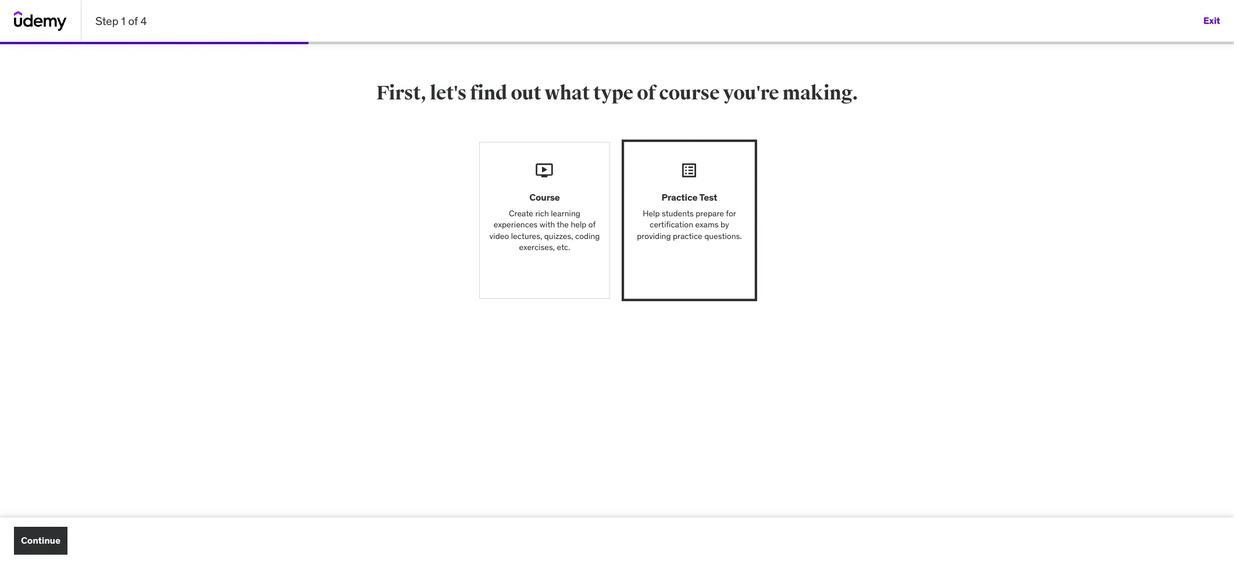Task type: describe. For each thing, give the bounding box(es) containing it.
experiences
[[494, 219, 538, 230]]

practice
[[662, 192, 698, 203]]

out
[[511, 81, 541, 105]]

type
[[593, 81, 633, 105]]

practice
[[673, 231, 703, 241]]

what
[[545, 81, 590, 105]]

the
[[557, 219, 569, 230]]

exams
[[695, 219, 719, 230]]

prepare
[[696, 208, 724, 218]]

udemy image
[[14, 11, 67, 31]]

making.
[[783, 81, 858, 105]]

lectures,
[[511, 231, 542, 241]]

4
[[140, 14, 147, 28]]

create
[[509, 208, 533, 218]]

continue button
[[14, 527, 67, 555]]

exit
[[1204, 15, 1220, 26]]

students
[[662, 208, 694, 218]]

by
[[721, 219, 729, 230]]

step 1 of 4
[[95, 14, 147, 28]]

help
[[643, 208, 660, 218]]

providing
[[637, 231, 671, 241]]

learning
[[551, 208, 580, 218]]

questions.
[[704, 231, 742, 241]]

course create rich learning experiences with the help of video lectures, quizzes, coding exercises, etc.
[[489, 192, 600, 253]]

of inside 'course create rich learning experiences with the help of video lectures, quizzes, coding exercises, etc.'
[[589, 219, 596, 230]]



Task type: locate. For each thing, give the bounding box(es) containing it.
exercises,
[[519, 242, 555, 253]]

1 horizontal spatial of
[[589, 219, 596, 230]]

0 vertical spatial of
[[128, 14, 138, 28]]

quizzes,
[[544, 231, 573, 241]]

course
[[659, 81, 720, 105]]

first,
[[376, 81, 426, 105]]

video
[[489, 231, 509, 241]]

practice test help students prepare for certification exams by providing practice questions.
[[637, 192, 742, 241]]

certification
[[650, 219, 693, 230]]

2 vertical spatial of
[[589, 219, 596, 230]]

0 horizontal spatial of
[[128, 14, 138, 28]]

etc.
[[557, 242, 570, 253]]

of up 'coding'
[[589, 219, 596, 230]]

course
[[529, 192, 560, 203]]

test
[[699, 192, 717, 203]]

rich
[[535, 208, 549, 218]]

continue
[[21, 535, 60, 546]]

2 horizontal spatial of
[[637, 81, 656, 105]]

of right 1
[[128, 14, 138, 28]]

coding
[[575, 231, 600, 241]]

exit button
[[1204, 7, 1220, 35]]

step 1 of 4 element
[[0, 42, 309, 44]]

help
[[571, 219, 587, 230]]

step
[[95, 14, 119, 28]]

first, let's find out what type of course you're making.
[[376, 81, 858, 105]]

for
[[726, 208, 736, 218]]

of
[[128, 14, 138, 28], [637, 81, 656, 105], [589, 219, 596, 230]]

let's
[[430, 81, 467, 105]]

1 vertical spatial of
[[637, 81, 656, 105]]

you're
[[723, 81, 779, 105]]

1
[[121, 14, 126, 28]]

with
[[540, 219, 555, 230]]

find
[[470, 81, 507, 105]]

of right type
[[637, 81, 656, 105]]



Task type: vqa. For each thing, say whether or not it's contained in the screenshot.
Teach on Udemy corresponding to the right teach on udemy link
no



